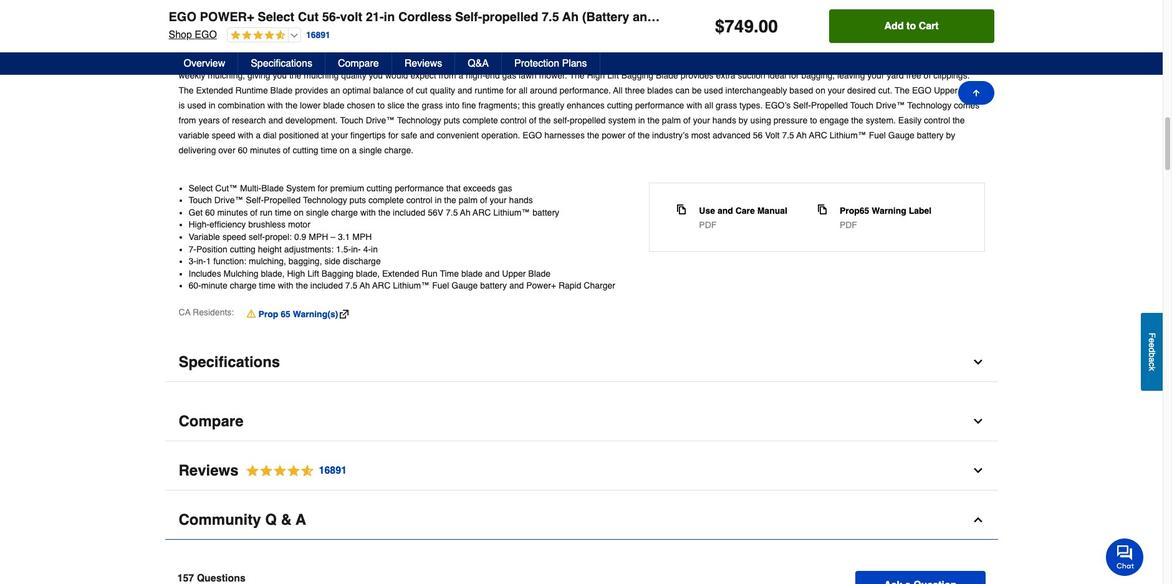 Task type: vqa. For each thing, say whether or not it's contained in the screenshot.
1
yes



Task type: describe. For each thing, give the bounding box(es) containing it.
chat invite button image
[[1107, 538, 1145, 576]]

1 vertical spatial all
[[705, 100, 714, 110]]

bagging inside select cut™ multi-blade system for premium cutting performance that exceeds gas touch drive™ self-propelled technology puts complete control in the palm of your hands get 60 minutes of run time on single charge with the included 56v 7.5 ah arc lithium™ battery high-efficiency brushless motor variable speed self-propel: 0.9 mph – 3.1 mph 7-position cutting height adjustments: 1.5-in- 4-in 3-in-1 function: mulching, bagging, side discharge includes mulching blade, high lift bagging blade, extended run time blade and upper blade 60-minute charge time with the included 7.5 ah arc lithium™ fuel gauge battery and power+ rapid charger
[[322, 269, 354, 279]]

with down premium at the left top of the page
[[360, 208, 376, 218]]

0 vertical spatial power
[[553, 40, 577, 50]]

system
[[608, 115, 636, 125]]

in up 56v
[[435, 195, 442, 205]]

1 vertical spatial interchangeable
[[252, 55, 315, 65]]

0 vertical spatial quality
[[341, 70, 367, 80]]

q&a
[[468, 58, 489, 69]]

0 vertical spatial lawn
[[676, 40, 694, 50]]

combination
[[218, 100, 265, 110]]

and left power+
[[510, 281, 524, 291]]

7.5 inside "the ego power+ 21" select cut self-propelled mower delivers performance that exceeds the power of gas. the first cordless lawn mower to have an interchangeable multi-blade cutting system. customize your cut with three interchangeable lower blades to choose from; the mulching blade, high lift bagging blade and extended runtime blade. the mulching blade comes installed on the mower and is ideal for weekly mulching, giving you the mulching quality you would expect from a high-end gas lawn mower. the high lift bagging blade provides extra suction ideal for bagging, leaving your yard free of clippings. the extended runtime blade provides an optimal balance of cut quality and runtime for all around performance. all three blades can be used interchangeably based on your desired cut. the ego upper blade is used in combination with the lower blade chosen to slice the grass into fine fragments; this greatly enhances cutting performance with all grass types. ego's self-propelled touch drive™ technology comes from years of research and development. touch drive™ technology puts complete control of the self-propelled system in the palm of your hands by using pressure to engage the system. easily control the variable speed with a dial positioned at your fingertips for safe and convenient operation. ego harnesses the power of the industry's most advanced 56 volt 7.5 ah arc lithium™ fuel gauge battery by delivering over 60 minutes of cutting time on a single charge."
[[782, 130, 795, 140]]

mulching, inside "the ego power+ 21" select cut self-propelled mower delivers performance that exceeds the power of gas. the first cordless lawn mower to have an interchangeable multi-blade cutting system. customize your cut with three interchangeable lower blades to choose from; the mulching blade, high lift bagging blade and extended runtime blade. the mulching blade comes installed on the mower and is ideal for weekly mulching, giving you the mulching quality you would expect from a high-end gas lawn mower. the high lift bagging blade provides extra suction ideal for bagging, leaving your yard free of clippings. the extended runtime blade provides an optimal balance of cut quality and runtime for all around performance. all three blades can be used interchangeably based on your desired cut. the ego upper blade is used in combination with the lower blade chosen to slice the grass into fine fragments; this greatly enhances cutting performance with all grass types. ego's self-propelled touch drive™ technology comes from years of research and development. touch drive™ technology puts complete control of the self-propelled system in the palm of your hands by using pressure to engage the system. easily control the variable speed with a dial positioned at your fingertips for safe and convenient operation. ego harnesses the power of the industry's most advanced 56 volt 7.5 ah arc lithium™ fuel gauge battery by delivering over 60 minutes of cutting time on a single charge."
[[208, 70, 245, 80]]

ego down free
[[913, 85, 932, 95]]

prop 65 warning(s) link
[[247, 308, 349, 321]]

and up free
[[920, 55, 934, 65]]

on up leaving
[[864, 55, 874, 65]]

0 vertical spatial 4.6 stars image
[[228, 30, 286, 42]]

high inside select cut™ multi-blade system for premium cutting performance that exceeds gas touch drive™ self-propelled technology puts complete control in the palm of your hands get 60 minutes of run time on single charge with the included 56v 7.5 ah arc lithium™ battery high-efficiency brushless motor variable speed self-propel: 0.9 mph – 3.1 mph 7-position cutting height adjustments: 1.5-in- 4-in 3-in-1 function: mulching, bagging, side discharge includes mulching blade, high lift bagging blade, extended run time blade and upper blade 60-minute charge time with the included 7.5 ah arc lithium™ fuel gauge battery and power+ rapid charger
[[287, 269, 305, 279]]

2 horizontal spatial propelled
[[811, 100, 848, 110]]

1 vertical spatial compare button
[[165, 402, 998, 442]]

ah left the (battery
[[563, 10, 579, 24]]

self- inside "the ego power+ 21" select cut self-propelled mower delivers performance that exceeds the power of gas. the first cordless lawn mower to have an interchangeable multi-blade cutting system. customize your cut with three interchangeable lower blades to choose from; the mulching blade, high lift bagging blade and extended runtime blade. the mulching blade comes installed on the mower and is ideal for weekly mulching, giving you the mulching quality you would expect from a high-end gas lawn mower. the high lift bagging blade provides extra suction ideal for bagging, leaving your yard free of clippings. the extended runtime blade provides an optimal balance of cut quality and runtime for all around performance. all three blades can be used interchangeably based on your desired cut. the ego upper blade is used in combination with the lower blade chosen to slice the grass into fine fragments; this greatly enhances cutting performance with all grass types. ego's self-propelled touch drive™ technology comes from years of research and development. touch drive™ technology puts complete control of the self-propelled system in the palm of your hands by using pressure to engage the system. easily control the variable speed with a dial positioned at your fingertips for safe and convenient operation. ego harnesses the power of the industry's most advanced 56 volt 7.5 ah arc lithium™ fuel gauge battery by delivering over 60 minutes of cutting time on a single charge."
[[554, 115, 570, 125]]

slice
[[387, 100, 405, 110]]

0 horizontal spatial charge
[[230, 281, 257, 291]]

first
[[625, 40, 639, 50]]

2 vertical spatial lithium™
[[393, 281, 430, 291]]

1 vertical spatial arc
[[473, 208, 491, 218]]

the ego power+ 21" select cut self-propelled mower delivers performance that exceeds the power of gas. the first cordless lawn mower to have an interchangeable multi-blade cutting system. customize your cut with three interchangeable lower blades to choose from; the mulching blade, high lift bagging blade and extended runtime blade. the mulching blade comes installed on the mower and is ideal for weekly mulching, giving you the mulching quality you would expect from a high-end gas lawn mower. the high lift bagging blade provides extra suction ideal for bagging, leaving your yard free of clippings. the extended runtime blade provides an optimal balance of cut quality and runtime for all around performance. all three blades can be used interchangeably based on your desired cut. the ego upper blade is used in combination with the lower blade chosen to slice the grass into fine fragments; this greatly enhances cutting performance with all grass types. ego's self-propelled touch drive™ technology comes from years of research and development. touch drive™ technology puts complete control of the self-propelled system in the palm of your hands by using pressure to engage the system. easily control the variable speed with a dial positioned at your fingertips for safe and convenient operation. ego harnesses the power of the industry's most advanced 56 volt 7.5 ah arc lithium™ fuel gauge battery by delivering over 60 minutes of cutting time on a single charge.
[[179, 40, 983, 155]]

1 vertical spatial extended
[[196, 85, 233, 95]]

749
[[725, 16, 754, 36]]

end
[[485, 70, 500, 80]]

ego down this
[[523, 130, 542, 140]]

based
[[790, 85, 814, 95]]

1 vertical spatial included
[[311, 281, 343, 291]]

q&a button
[[455, 52, 502, 75]]

7.5 down discharge
[[345, 281, 358, 291]]

1 horizontal spatial used
[[704, 85, 723, 95]]

0 vertical spatial technology
[[908, 100, 952, 110]]

0 vertical spatial compare button
[[326, 52, 392, 75]]

1 vertical spatial ideal
[[768, 70, 787, 80]]

2 horizontal spatial bagging
[[622, 70, 654, 80]]

f e e d b a c k button
[[1141, 313, 1163, 391]]

to left "have"
[[725, 40, 733, 50]]

cutting up function: at the left
[[230, 244, 256, 254]]

blade up run
[[261, 183, 284, 193]]

1 vertical spatial blade
[[323, 100, 345, 110]]

0 vertical spatial is
[[937, 55, 943, 65]]

technology inside select cut™ multi-blade system for premium cutting performance that exceeds gas touch drive™ self-propelled technology puts complete control in the palm of your hands get 60 minutes of run time on single charge with the included 56v 7.5 ah arc lithium™ battery high-efficiency brushless motor variable speed self-propel: 0.9 mph – 3.1 mph 7-position cutting height adjustments: 1.5-in- 4-in 3-in-1 function: mulching, bagging, side discharge includes mulching blade, high lift bagging blade, extended run time blade and upper blade 60-minute charge time with the included 7.5 ah arc lithium™ fuel gauge battery and power+ rapid charger
[[303, 195, 347, 205]]

2 horizontal spatial high
[[587, 70, 605, 80]]

in right system
[[639, 115, 645, 125]]

control inside select cut™ multi-blade system for premium cutting performance that exceeds gas touch drive™ self-propelled technology puts complete control in the palm of your hands get 60 minutes of run time on single charge with the included 56v 7.5 ah arc lithium™ battery high-efficiency brushless motor variable speed self-propel: 0.9 mph – 3.1 mph 7-position cutting height adjustments: 1.5-in- 4-in 3-in-1 function: mulching, bagging, side discharge includes mulching blade, high lift bagging blade, extended run time blade and upper blade 60-minute charge time with the included 7.5 ah arc lithium™ fuel gauge battery and power+ rapid charger
[[406, 195, 433, 205]]

a down fingertips
[[352, 145, 357, 155]]

gauge inside select cut™ multi-blade system for premium cutting performance that exceeds gas touch drive™ self-propelled technology puts complete control in the palm of your hands get 60 minutes of run time on single charge with the included 56v 7.5 ah arc lithium™ battery high-efficiency brushless motor variable speed self-propel: 0.9 mph – 3.1 mph 7-position cutting height adjustments: 1.5-in- 4-in 3-in-1 function: mulching, bagging, side discharge includes mulching blade, high lift bagging blade, extended run time blade and upper blade 60-minute charge time with the included 7.5 ah arc lithium™ fuel gauge battery and power+ rapid charger
[[452, 281, 478, 291]]

blade inside select cut™ multi-blade system for premium cutting performance that exceeds gas touch drive™ self-propelled technology puts complete control in the palm of your hands get 60 minutes of run time on single charge with the included 56v 7.5 ah arc lithium™ battery high-efficiency brushless motor variable speed self-propel: 0.9 mph – 3.1 mph 7-position cutting height adjustments: 1.5-in- 4-in 3-in-1 function: mulching, bagging, side discharge includes mulching blade, high lift bagging blade, extended run time blade and upper blade 60-minute charge time with the included 7.5 ah arc lithium™ fuel gauge battery and power+ rapid charger
[[461, 269, 483, 279]]

plans
[[562, 58, 587, 69]]

d
[[1148, 348, 1158, 353]]

1 you from the left
[[273, 70, 287, 80]]

self- inside select cut™ multi-blade system for premium cutting performance that exceeds gas touch drive™ self-propelled technology puts complete control in the palm of your hands get 60 minutes of run time on single charge with the included 56v 7.5 ah arc lithium™ battery high-efficiency brushless motor variable speed self-propel: 0.9 mph – 3.1 mph 7-position cutting height adjustments: 1.5-in- 4-in 3-in-1 function: mulching, bagging, side discharge includes mulching blade, high lift bagging blade, extended run time blade and upper blade 60-minute charge time with the included 7.5 ah arc lithium™ fuel gauge battery and power+ rapid charger
[[249, 232, 265, 242]]

and inside the use and care manual pdf
[[718, 206, 733, 216]]

fuel inside "the ego power+ 21" select cut self-propelled mower delivers performance that exceeds the power of gas. the first cordless lawn mower to have an interchangeable multi-blade cutting system. customize your cut with three interchangeable lower blades to choose from; the mulching blade, high lift bagging blade and extended runtime blade. the mulching blade comes installed on the mower and is ideal for weekly mulching, giving you the mulching quality you would expect from a high-end gas lawn mower. the high lift bagging blade provides extra suction ideal for bagging, leaving your yard free of clippings. the extended runtime blade provides an optimal balance of cut quality and runtime for all around performance. all three blades can be used interchangeably based on your desired cut. the ego upper blade is used in combination with the lower blade chosen to slice the grass into fine fragments; this greatly enhances cutting performance with all grass types. ego's self-propelled touch drive™ technology comes from years of research and development. touch drive™ technology puts complete control of the self-propelled system in the palm of your hands by using pressure to engage the system. easily control the variable speed with a dial positioned at your fingertips for safe and convenient operation. ego harnesses the power of the industry's most advanced 56 volt 7.5 ah arc lithium™ fuel gauge battery by delivering over 60 minutes of cutting time on a single charge."
[[869, 130, 886, 140]]

21-
[[366, 10, 384, 24]]

lift inside select cut™ multi-blade system for premium cutting performance that exceeds gas touch drive™ self-propelled technology puts complete control in the palm of your hands get 60 minutes of run time on single charge with the included 56v 7.5 ah arc lithium™ battery high-efficiency brushless motor variable speed self-propel: 0.9 mph – 3.1 mph 7-position cutting height adjustments: 1.5-in- 4-in 3-in-1 function: mulching, bagging, side discharge includes mulching blade, high lift bagging blade, extended run time blade and upper blade 60-minute charge time with the included 7.5 ah arc lithium™ fuel gauge battery and power+ rapid charger
[[308, 269, 319, 279]]

delivering
[[179, 145, 216, 155]]

arrow up image
[[971, 88, 981, 98]]

industry's
[[652, 130, 689, 140]]

multi-
[[833, 40, 855, 50]]

self- inside select cut™ multi-blade system for premium cutting performance that exceeds gas touch drive™ self-propelled technology puts complete control in the palm of your hands get 60 minutes of run time on single charge with the included 56v 7.5 ah arc lithium™ battery high-efficiency brushless motor variable speed self-propel: 0.9 mph – 3.1 mph 7-position cutting height adjustments: 1.5-in- 4-in 3-in-1 function: mulching, bagging, side discharge includes mulching blade, high lift bagging blade, extended run time blade and upper blade 60-minute charge time with the included 7.5 ah arc lithium™ fuel gauge battery and power+ rapid charger
[[246, 195, 264, 205]]

0 vertical spatial from
[[439, 70, 456, 80]]

7.5 up protection plans
[[542, 10, 559, 24]]

1 grass from the left
[[422, 100, 443, 110]]

1 e from the top
[[1148, 338, 1158, 343]]

ca
[[179, 307, 191, 317]]

yard
[[887, 70, 904, 80]]

on inside select cut™ multi-blade system for premium cutting performance that exceeds gas touch drive™ self-propelled technology puts complete control in the palm of your hands get 60 minutes of run time on single charge with the included 56v 7.5 ah arc lithium™ battery high-efficiency brushless motor variable speed self-propel: 0.9 mph – 3.1 mph 7-position cutting height adjustments: 1.5-in- 4-in 3-in-1 function: mulching, bagging, side discharge includes mulching blade, high lift bagging blade, extended run time blade and upper blade 60-minute charge time with the included 7.5 ah arc lithium™ fuel gauge battery and power+ rapid charger
[[294, 208, 304, 218]]

using
[[751, 115, 772, 125]]

with up 65
[[278, 281, 294, 291]]

use
[[699, 206, 715, 216]]

the up extra
[[722, 55, 737, 65]]

protection plans button
[[502, 52, 600, 75]]

research
[[232, 115, 266, 125]]

position
[[196, 244, 228, 254]]

1 horizontal spatial provides
[[681, 70, 714, 80]]

chevron up image
[[972, 0, 985, 12]]

pressure
[[774, 115, 808, 125]]

1 vertical spatial three
[[625, 85, 645, 95]]

1 vertical spatial performance
[[635, 100, 684, 110]]

for inside select cut™ multi-blade system for premium cutting performance that exceeds gas touch drive™ self-propelled technology puts complete control in the palm of your hands get 60 minutes of run time on single charge with the included 56v 7.5 ah arc lithium™ battery high-efficiency brushless motor variable speed self-propel: 0.9 mph – 3.1 mph 7-position cutting height adjustments: 1.5-in- 4-in 3-in-1 function: mulching, bagging, side discharge includes mulching blade, high lift bagging blade, extended run time blade and upper blade 60-minute charge time with the included 7.5 ah arc lithium™ fuel gauge battery and power+ rapid charger
[[318, 183, 328, 193]]

bagging, inside "the ego power+ 21" select cut self-propelled mower delivers performance that exceeds the power of gas. the first cordless lawn mower to have an interchangeable multi-blade cutting system. customize your cut with three interchangeable lower blades to choose from; the mulching blade, high lift bagging blade and extended runtime blade. the mulching blade comes installed on the mower and is ideal for weekly mulching, giving you the mulching quality you would expect from a high-end gas lawn mower. the high lift bagging blade provides extra suction ideal for bagging, leaving your yard free of clippings. the extended runtime blade provides an optimal balance of cut quality and runtime for all around performance. all three blades can be used interchangeably based on your desired cut. the ego upper blade is used in combination with the lower blade chosen to slice the grass into fine fragments; this greatly enhances cutting performance with all grass types. ego's self-propelled touch drive™ technology comes from years of research and development. touch drive™ technology puts complete control of the self-propelled system in the palm of your hands by using pressure to engage the system. easily control the variable speed with a dial positioned at your fingertips for safe and convenient operation. ego harnesses the power of the industry's most advanced 56 volt 7.5 ah arc lithium™ fuel gauge battery by delivering over 60 minutes of cutting time on a single charge."
[[802, 70, 835, 80]]

community q & a button
[[165, 501, 998, 540]]

the up overview
[[179, 40, 194, 50]]

for up fragments;
[[506, 85, 517, 95]]

16891 inside 4.6 stars image
[[319, 465, 347, 476]]

0 horizontal spatial an
[[331, 85, 340, 95]]

side
[[325, 256, 341, 266]]

and up first
[[633, 10, 655, 24]]

1 vertical spatial specifications button
[[165, 343, 998, 382]]

and up dial
[[268, 115, 283, 125]]

a inside f e e d b a c k button
[[1148, 357, 1158, 362]]

height
[[258, 244, 282, 254]]

mower.
[[539, 70, 568, 80]]

efficiency
[[210, 220, 246, 230]]

weekly
[[179, 70, 205, 80]]

for up based
[[789, 70, 799, 80]]

in up years on the top left of the page
[[209, 100, 216, 110]]

0 vertical spatial 16891
[[306, 30, 330, 40]]

ego up shop
[[169, 10, 196, 24]]

0 vertical spatial performance
[[435, 40, 484, 50]]

0 vertical spatial system.
[[907, 40, 937, 50]]

document image
[[677, 204, 687, 214]]

residents:
[[193, 307, 234, 317]]

protection plans
[[515, 58, 587, 69]]

adjustments:
[[284, 244, 334, 254]]

shop
[[169, 29, 192, 41]]

gas inside select cut™ multi-blade system for premium cutting performance that exceeds gas touch drive™ self-propelled technology puts complete control in the palm of your hands get 60 minutes of run time on single charge with the included 56v 7.5 ah arc lithium™ battery high-efficiency brushless motor variable speed self-propel: 0.9 mph – 3.1 mph 7-position cutting height adjustments: 1.5-in- 4-in 3-in-1 function: mulching, bagging, side discharge includes mulching blade, high lift bagging blade, extended run time blade and upper blade 60-minute charge time with the included 7.5 ah arc lithium™ fuel gauge battery and power+ rapid charger
[[498, 183, 512, 193]]

1 horizontal spatial included
[[393, 208, 426, 218]]

0 vertical spatial propelled
[[482, 10, 539, 24]]

and up fine
[[458, 85, 472, 95]]

most
[[692, 130, 711, 140]]

for left the safe
[[388, 130, 399, 140]]

with down research in the left of the page
[[238, 130, 253, 140]]

1 horizontal spatial mulching
[[446, 55, 481, 65]]

60 inside "the ego power+ 21" select cut self-propelled mower delivers performance that exceeds the power of gas. the first cordless lawn mower to have an interchangeable multi-blade cutting system. customize your cut with three interchangeable lower blades to choose from; the mulching blade, high lift bagging blade and extended runtime blade. the mulching blade comes installed on the mower and is ideal for weekly mulching, giving you the mulching quality you would expect from a high-end gas lawn mower. the high lift bagging blade provides extra suction ideal for bagging, leaving your yard free of clippings. the extended runtime blade provides an optimal balance of cut quality and runtime for all around performance. all three blades can be used interchangeably based on your desired cut. the ego upper blade is used in combination with the lower blade chosen to slice the grass into fine fragments; this greatly enhances cutting performance with all grass types. ego's self-propelled touch drive™ technology comes from years of research and development. touch drive™ technology puts complete control of the self-propelled system in the palm of your hands by using pressure to engage the system. easily control the variable speed with a dial positioned at your fingertips for safe and convenient operation. ego harnesses the power of the industry's most advanced 56 volt 7.5 ah arc lithium™ fuel gauge battery by delivering over 60 minutes of cutting time on a single charge."
[[238, 145, 248, 155]]

complete inside "the ego power+ 21" select cut self-propelled mower delivers performance that exceeds the power of gas. the first cordless lawn mower to have an interchangeable multi-blade cutting system. customize your cut with three interchangeable lower blades to choose from; the mulching blade, high lift bagging blade and extended runtime blade. the mulching blade comes installed on the mower and is ideal for weekly mulching, giving you the mulching quality you would expect from a high-end gas lawn mower. the high lift bagging blade provides extra suction ideal for bagging, leaving your yard free of clippings. the extended runtime blade provides an optimal balance of cut quality and runtime for all around performance. all three blades can be used interchangeably based on your desired cut. the ego upper blade is used in combination with the lower blade chosen to slice the grass into fine fragments; this greatly enhances cutting performance with all grass types. ego's self-propelled touch drive™ technology comes from years of research and development. touch drive™ technology puts complete control of the self-propelled system in the palm of your hands by using pressure to engage the system. easily control the variable speed with a dial positioned at your fingertips for safe and convenient operation. ego harnesses the power of the industry's most advanced 56 volt 7.5 ah arc lithium™ fuel gauge battery by delivering over 60 minutes of cutting time on a single charge."
[[463, 115, 498, 125]]

for down customize
[[966, 55, 977, 65]]

ego right shop
[[195, 29, 217, 41]]

1 horizontal spatial propelled
[[334, 40, 371, 50]]

2 horizontal spatial touch
[[851, 100, 874, 110]]

ah down discharge
[[360, 281, 370, 291]]

reviews inside 'reviews' button
[[405, 58, 442, 69]]

1 vertical spatial drive™
[[366, 115, 395, 125]]

at
[[321, 130, 329, 140]]

1 vertical spatial technology
[[397, 115, 441, 125]]

prop 65 warning(s)
[[259, 309, 338, 319]]

0 vertical spatial blades
[[340, 55, 366, 65]]

blade down clippings.
[[961, 85, 983, 95]]

0 vertical spatial by
[[739, 115, 748, 125]]

65
[[281, 309, 291, 319]]

2 horizontal spatial drive™
[[876, 100, 905, 110]]

1 horizontal spatial lift
[[531, 55, 542, 65]]

0 horizontal spatial lawn
[[519, 70, 537, 80]]

1 vertical spatial comes
[[954, 100, 980, 110]]

ca residents:
[[179, 307, 234, 317]]

warning(s)
[[293, 309, 338, 319]]

$ 749 . 00
[[715, 16, 778, 36]]

a left dial
[[256, 130, 261, 140]]

to inside button
[[907, 21, 916, 32]]

brushless
[[248, 220, 286, 230]]

prop65
[[840, 206, 870, 216]]

power+
[[527, 281, 556, 291]]

1 horizontal spatial in-
[[351, 244, 361, 254]]

1 horizontal spatial bagging
[[545, 55, 577, 65]]

0 horizontal spatial all
[[519, 85, 528, 95]]

community q & a
[[179, 511, 306, 529]]

blade down the giving
[[270, 85, 293, 95]]

mulching, inside select cut™ multi-blade system for premium cutting performance that exceeds gas touch drive™ self-propelled technology puts complete control in the palm of your hands get 60 minutes of run time on single charge with the included 56v 7.5 ah arc lithium™ battery high-efficiency brushless motor variable speed self-propel: 0.9 mph – 3.1 mph 7-position cutting height adjustments: 1.5-in- 4-in 3-in-1 function: mulching, bagging, side discharge includes mulching blade, high lift bagging blade, extended run time blade and upper blade 60-minute charge time with the included 7.5 ah arc lithium™ fuel gauge battery and power+ rapid charger
[[249, 256, 286, 266]]

0 horizontal spatial mower
[[697, 40, 723, 50]]

blade up power+
[[528, 269, 551, 279]]

0 vertical spatial blade
[[855, 40, 876, 50]]

0 vertical spatial select
[[258, 10, 295, 24]]

2 horizontal spatial mulching
[[740, 55, 775, 65]]

blade down gas.
[[579, 55, 602, 65]]

choose
[[378, 55, 406, 65]]

in up discharge
[[371, 244, 378, 254]]

cutting right premium at the left top of the page
[[367, 183, 393, 193]]

0 horizontal spatial three
[[230, 55, 250, 65]]

battery inside "the ego power+ 21" select cut self-propelled mower delivers performance that exceeds the power of gas. the first cordless lawn mower to have an interchangeable multi-blade cutting system. customize your cut with three interchangeable lower blades to choose from; the mulching blade, high lift bagging blade and extended runtime blade. the mulching blade comes installed on the mower and is ideal for weekly mulching, giving you the mulching quality you would expect from a high-end gas lawn mower. the high lift bagging blade provides extra suction ideal for bagging, leaving your yard free of clippings. the extended runtime blade provides an optimal balance of cut quality and runtime for all around performance. all three blades can be used interchangeably based on your desired cut. the ego upper blade is used in combination with the lower blade chosen to slice the grass into fine fragments; this greatly enhances cutting performance with all grass types. ego's self-propelled touch drive™ technology comes from years of research and development. touch drive™ technology puts complete control of the self-propelled system in the palm of your hands by using pressure to engage the system. easily control the variable speed with a dial positioned at your fingertips for safe and convenient operation. ego harnesses the power of the industry's most advanced 56 volt 7.5 ah arc lithium™ fuel gauge battery by delivering over 60 minutes of cutting time on a single charge."
[[917, 130, 944, 140]]

would
[[385, 70, 408, 80]]

0 horizontal spatial runtime
[[235, 85, 268, 95]]

gauge inside "the ego power+ 21" select cut self-propelled mower delivers performance that exceeds the power of gas. the first cordless lawn mower to have an interchangeable multi-blade cutting system. customize your cut with three interchangeable lower blades to choose from; the mulching blade, high lift bagging blade and extended runtime blade. the mulching blade comes installed on the mower and is ideal for weekly mulching, giving you the mulching quality you would expect from a high-end gas lawn mower. the high lift bagging blade provides extra suction ideal for bagging, leaving your yard free of clippings. the extended runtime blade provides an optimal balance of cut quality and runtime for all around performance. all three blades can be used interchangeably based on your desired cut. the ego upper blade is used in combination with the lower blade chosen to slice the grass into fine fragments; this greatly enhances cutting performance with all grass types. ego's self-propelled touch drive™ technology comes from years of research and development. touch drive™ technology puts complete control of the self-propelled system in the palm of your hands by using pressure to engage the system. easily control the variable speed with a dial positioned at your fingertips for safe and convenient operation. ego harnesses the power of the industry's most advanced 56 volt 7.5 ah arc lithium™ fuel gauge battery by delivering over 60 minutes of cutting time on a single charge."
[[889, 130, 915, 140]]

cordless
[[642, 40, 674, 50]]

the left first
[[608, 40, 623, 50]]

2 grass from the left
[[716, 100, 737, 110]]

0 horizontal spatial cut
[[198, 55, 210, 65]]

on right based
[[816, 85, 826, 95]]

compare for the top 'compare' 'button'
[[338, 58, 379, 69]]

1 horizontal spatial ideal
[[945, 55, 964, 65]]

1 horizontal spatial high
[[510, 55, 528, 65]]

0 vertical spatial extended
[[621, 55, 658, 65]]

the down 'plans'
[[570, 70, 585, 80]]

ego up overview button
[[196, 40, 216, 50]]

and right time
[[485, 269, 500, 279]]

1 horizontal spatial charge
[[331, 208, 358, 218]]

the down yard
[[895, 85, 910, 95]]

palm inside select cut™ multi-blade system for premium cutting performance that exceeds gas touch drive™ self-propelled technology puts complete control in the palm of your hands get 60 minutes of run time on single charge with the included 56v 7.5 ah arc lithium™ battery high-efficiency brushless motor variable speed self-propel: 0.9 mph – 3.1 mph 7-position cutting height adjustments: 1.5-in- 4-in 3-in-1 function: mulching, bagging, side discharge includes mulching blade, high lift bagging blade, extended run time blade and upper blade 60-minute charge time with the included 7.5 ah arc lithium™ fuel gauge battery and power+ rapid charger
[[459, 195, 478, 205]]

b
[[1148, 353, 1158, 357]]

chevron down image for reviews
[[972, 465, 985, 477]]

0 vertical spatial power+
[[200, 10, 254, 24]]

1 horizontal spatial power
[[602, 130, 626, 140]]

1 mph from the left
[[309, 232, 328, 242]]

blade up can
[[656, 70, 679, 80]]

1 vertical spatial touch
[[340, 115, 363, 125]]

self- down based
[[794, 100, 811, 110]]

specifications for the bottom specifications button
[[179, 354, 280, 371]]

add to cart button
[[829, 9, 995, 43]]

power+ inside "the ego power+ 21" select cut self-propelled mower delivers performance that exceeds the power of gas. the first cordless lawn mower to have an interchangeable multi-blade cutting system. customize your cut with three interchangeable lower blades to choose from; the mulching blade, high lift bagging blade and extended runtime blade. the mulching blade comes installed on the mower and is ideal for weekly mulching, giving you the mulching quality you would expect from a high-end gas lawn mower. the high lift bagging blade provides extra suction ideal for bagging, leaving your yard free of clippings. the extended runtime blade provides an optimal balance of cut quality and runtime for all around performance. all three blades can be used interchangeably based on your desired cut. the ego upper blade is used in combination with the lower blade chosen to slice the grass into fine fragments; this greatly enhances cutting performance with all grass types. ego's self-propelled touch drive™ technology comes from years of research and development. touch drive™ technology puts complete control of the self-propelled system in the palm of your hands by using pressure to engage the system. easily control the variable speed with a dial positioned at your fingertips for safe and convenient operation. ego harnesses the power of the industry's most advanced 56 volt 7.5 ah arc lithium™ fuel gauge battery by delivering over 60 minutes of cutting time on a single charge."
[[218, 40, 256, 50]]

1 vertical spatial lower
[[300, 100, 321, 110]]

0 vertical spatial lower
[[317, 55, 338, 65]]

1 vertical spatial reviews
[[179, 462, 239, 480]]

label
[[909, 206, 932, 216]]

fingertips
[[351, 130, 386, 140]]

2 mph from the left
[[353, 232, 372, 242]]

specifications for specifications button to the top
[[251, 58, 312, 69]]

0 horizontal spatial in-
[[196, 256, 206, 266]]

with down shop ego at the top left of the page
[[212, 55, 228, 65]]

to left engage
[[810, 115, 818, 125]]

2 vertical spatial time
[[259, 281, 276, 291]]

7.5 right 56v
[[446, 208, 458, 218]]

1 vertical spatial by
[[946, 130, 956, 140]]

1 horizontal spatial quality
[[430, 85, 455, 95]]

variable
[[189, 232, 220, 242]]

giving
[[248, 70, 270, 80]]

minutes inside "the ego power+ 21" select cut self-propelled mower delivers performance that exceeds the power of gas. the first cordless lawn mower to have an interchangeable multi-blade cutting system. customize your cut with three interchangeable lower blades to choose from; the mulching blade, high lift bagging blade and extended runtime blade. the mulching blade comes installed on the mower and is ideal for weekly mulching, giving you the mulching quality you would expect from a high-end gas lawn mower. the high lift bagging blade provides extra suction ideal for bagging, leaving your yard free of clippings. the extended runtime blade provides an optimal balance of cut quality and runtime for all around performance. all three blades can be used interchangeably based on your desired cut. the ego upper blade is used in combination with the lower blade chosen to slice the grass into fine fragments; this greatly enhances cutting performance with all grass types. ego's self-propelled touch drive™ technology comes from years of research and development. touch drive™ technology puts complete control of the self-propelled system in the palm of your hands by using pressure to engage the system. easily control the variable speed with a dial positioned at your fingertips for safe and convenient operation. ego harnesses the power of the industry's most advanced 56 volt 7.5 ah arc lithium™ fuel gauge battery by delivering over 60 minutes of cutting time on a single charge."
[[250, 145, 281, 155]]

0 vertical spatial an
[[757, 40, 766, 50]]

single inside "the ego power+ 21" select cut self-propelled mower delivers performance that exceeds the power of gas. the first cordless lawn mower to have an interchangeable multi-blade cutting system. customize your cut with three interchangeable lower blades to choose from; the mulching blade, high lift bagging blade and extended runtime blade. the mulching blade comes installed on the mower and is ideal for weekly mulching, giving you the mulching quality you would expect from a high-end gas lawn mower. the high lift bagging blade provides extra suction ideal for bagging, leaving your yard free of clippings. the extended runtime blade provides an optimal balance of cut quality and runtime for all around performance. all three blades can be used interchangeably based on your desired cut. the ego upper blade is used in combination with the lower blade chosen to slice the grass into fine fragments; this greatly enhances cutting performance with all grass types. ego's self-propelled touch drive™ technology comes from years of research and development. touch drive™ technology puts complete control of the self-propelled system in the palm of your hands by using pressure to engage the system. easily control the variable speed with a dial positioned at your fingertips for safe and convenient operation. ego harnesses the power of the industry's most advanced 56 volt 7.5 ah arc lithium™ fuel gauge battery by delivering over 60 minutes of cutting time on a single charge."
[[359, 145, 382, 155]]

charge.
[[385, 145, 414, 155]]

system
[[286, 183, 315, 193]]

21"
[[259, 40, 271, 50]]

performance inside select cut™ multi-blade system for premium cutting performance that exceeds gas touch drive™ self-propelled technology puts complete control in the palm of your hands get 60 minutes of run time on single charge with the included 56v 7.5 ah arc lithium™ battery high-efficiency brushless motor variable speed self-propel: 0.9 mph – 3.1 mph 7-position cutting height adjustments: 1.5-in- 4-in 3-in-1 function: mulching, bagging, side discharge includes mulching blade, high lift bagging blade, extended run time blade and upper blade 60-minute charge time with the included 7.5 ah arc lithium™ fuel gauge battery and power+ rapid charger
[[395, 183, 444, 193]]

select inside "the ego power+ 21" select cut self-propelled mower delivers performance that exceeds the power of gas. the first cordless lawn mower to have an interchangeable multi-blade cutting system. customize your cut with three interchangeable lower blades to choose from; the mulching blade, high lift bagging blade and extended runtime blade. the mulching blade comes installed on the mower and is ideal for weekly mulching, giving you the mulching quality you would expect from a high-end gas lawn mower. the high lift bagging blade provides extra suction ideal for bagging, leaving your yard free of clippings. the extended runtime blade provides an optimal balance of cut quality and runtime for all around performance. all three blades can be used interchangeably based on your desired cut. the ego upper blade is used in combination with the lower blade chosen to slice the grass into fine fragments; this greatly enhances cutting performance with all grass types. ego's self-propelled touch drive™ technology comes from years of research and development. touch drive™ technology puts complete control of the self-propelled system in the palm of your hands by using pressure to engage the system. easily control the variable speed with a dial positioned at your fingertips for safe and convenient operation. ego harnesses the power of the industry's most advanced 56 volt 7.5 ah arc lithium™ fuel gauge battery by delivering over 60 minutes of cutting time on a single charge."
[[274, 40, 298, 50]]

cutting down all
[[607, 100, 633, 110]]

extra
[[716, 70, 736, 80]]

to left slice on the left
[[378, 100, 385, 110]]

1.5-
[[336, 244, 351, 254]]

warning
[[872, 206, 907, 216]]

development.
[[285, 115, 338, 125]]

with up dial
[[268, 100, 283, 110]]

manual
[[758, 206, 788, 216]]

1 horizontal spatial mower
[[891, 55, 917, 65]]

propelled inside select cut™ multi-blade system for premium cutting performance that exceeds gas touch drive™ self-propelled technology puts complete control in the palm of your hands get 60 minutes of run time on single charge with the included 56v 7.5 ah arc lithium™ battery high-efficiency brushless motor variable speed self-propel: 0.9 mph – 3.1 mph 7-position cutting height adjustments: 1.5-in- 4-in 3-in-1 function: mulching, bagging, side discharge includes mulching blade, high lift bagging blade, extended run time blade and upper blade 60-minute charge time with the included 7.5 ah arc lithium™ fuel gauge battery and power+ rapid charger
[[264, 195, 301, 205]]

self- down the 56-
[[316, 40, 334, 50]]

$
[[715, 16, 725, 36]]

and down gas.
[[604, 55, 618, 65]]

cutting down 'positioned'
[[293, 145, 318, 155]]

0 vertical spatial specifications button
[[238, 52, 326, 75]]

that inside "the ego power+ 21" select cut self-propelled mower delivers performance that exceeds the power of gas. the first cordless lawn mower to have an interchangeable multi-blade cutting system. customize your cut with three interchangeable lower blades to choose from; the mulching blade, high lift bagging blade and extended runtime blade. the mulching blade comes installed on the mower and is ideal for weekly mulching, giving you the mulching quality you would expect from a high-end gas lawn mower. the high lift bagging blade provides extra suction ideal for bagging, leaving your yard free of clippings. the extended runtime blade provides an optimal balance of cut quality and runtime for all around performance. all three blades can be used interchangeably based on your desired cut. the ego upper blade is used in combination with the lower blade chosen to slice the grass into fine fragments; this greatly enhances cutting performance with all grass types. ego's self-propelled touch drive™ technology comes from years of research and development. touch drive™ technology puts complete control of the self-propelled system in the palm of your hands by using pressure to engage the system. easily control the variable speed with a dial positioned at your fingertips for safe and convenient operation. ego harnesses the power of the industry's most advanced 56 volt 7.5 ah arc lithium™ fuel gauge battery by delivering over 60 minutes of cutting time on a single charge."
[[486, 40, 501, 50]]

cutting down add
[[878, 40, 904, 50]]

protection
[[515, 58, 560, 69]]

run
[[260, 208, 273, 218]]

2 e from the top
[[1148, 343, 1158, 348]]

drive™ inside select cut™ multi-blade system for premium cutting performance that exceeds gas touch drive™ self-propelled technology puts complete control in the palm of your hands get 60 minutes of run time on single charge with the included 56v 7.5 ah arc lithium™ battery high-efficiency brushless motor variable speed self-propel: 0.9 mph – 3.1 mph 7-position cutting height adjustments: 1.5-in- 4-in 3-in-1 function: mulching, bagging, side discharge includes mulching blade, high lift bagging blade, extended run time blade and upper blade 60-minute charge time with the included 7.5 ah arc lithium™ fuel gauge battery and power+ rapid charger
[[214, 195, 244, 205]]

around
[[530, 85, 557, 95]]

0 horizontal spatial arc
[[372, 281, 391, 291]]

0 horizontal spatial is
[[179, 100, 185, 110]]

prop65 warning label pdf
[[840, 206, 932, 230]]

complete inside select cut™ multi-blade system for premium cutting performance that exceeds gas touch drive™ self-propelled technology puts complete control in the palm of your hands get 60 minutes of run time on single charge with the included 56v 7.5 ah arc lithium™ battery high-efficiency brushless motor variable speed self-propel: 0.9 mph – 3.1 mph 7-position cutting height adjustments: 1.5-in- 4-in 3-in-1 function: mulching, bagging, side discharge includes mulching blade, high lift bagging blade, extended run time blade and upper blade 60-minute charge time with the included 7.5 ah arc lithium™ fuel gauge battery and power+ rapid charger
[[369, 195, 404, 205]]

1 horizontal spatial cut
[[416, 85, 428, 95]]

0 horizontal spatial provides
[[295, 85, 328, 95]]

rapid
[[559, 281, 582, 291]]

free
[[907, 70, 922, 80]]

self- right the cordless
[[455, 10, 482, 24]]

4.6 stars image containing 16891
[[239, 463, 347, 480]]

and right the safe
[[420, 130, 435, 140]]

blade up based
[[777, 55, 799, 65]]

1 blade, from the left
[[261, 269, 285, 279]]

motor
[[288, 220, 310, 230]]

with down be
[[687, 100, 702, 110]]

0 horizontal spatial battery
[[480, 281, 507, 291]]

1 horizontal spatial control
[[501, 115, 527, 125]]



Task type: locate. For each thing, give the bounding box(es) containing it.
touch inside select cut™ multi-blade system for premium cutting performance that exceeds gas touch drive™ self-propelled technology puts complete control in the palm of your hands get 60 minutes of run time on single charge with the included 56v 7.5 ah arc lithium™ battery high-efficiency brushless motor variable speed self-propel: 0.9 mph – 3.1 mph 7-position cutting height adjustments: 1.5-in- 4-in 3-in-1 function: mulching, bagging, side discharge includes mulching blade, high lift bagging blade, extended run time blade and upper blade 60-minute charge time with the included 7.5 ah arc lithium™ fuel gauge battery and power+ rapid charger
[[189, 195, 212, 205]]

propel:
[[265, 232, 292, 242]]

0 vertical spatial propelled
[[334, 40, 371, 50]]

mph left –
[[309, 232, 328, 242]]

arc
[[809, 130, 828, 140], [473, 208, 491, 218], [372, 281, 391, 291]]

0 vertical spatial gas
[[502, 70, 517, 80]]

mulching
[[446, 55, 481, 65], [740, 55, 775, 65], [224, 269, 259, 279]]

60
[[238, 145, 248, 155], [205, 208, 215, 218]]

0 horizontal spatial comes
[[802, 55, 828, 65]]

bagging, inside select cut™ multi-blade system for premium cutting performance that exceeds gas touch drive™ self-propelled technology puts complete control in the palm of your hands get 60 minutes of run time on single charge with the included 56v 7.5 ah arc lithium™ battery high-efficiency brushless motor variable speed self-propel: 0.9 mph – 3.1 mph 7-position cutting height adjustments: 1.5-in- 4-in 3-in-1 function: mulching, bagging, side discharge includes mulching blade, high lift bagging blade, extended run time blade and upper blade 60-minute charge time with the included 7.5 ah arc lithium™ fuel gauge battery and power+ rapid charger
[[289, 256, 322, 266]]

propelled up engage
[[811, 100, 848, 110]]

power up 'plans'
[[553, 40, 577, 50]]

that inside select cut™ multi-blade system for premium cutting performance that exceeds gas touch drive™ self-propelled technology puts complete control in the palm of your hands get 60 minutes of run time on single charge with the included 56v 7.5 ah arc lithium™ battery high-efficiency brushless motor variable speed self-propel: 0.9 mph – 3.1 mph 7-position cutting height adjustments: 1.5-in- 4-in 3-in-1 function: mulching, bagging, side discharge includes mulching blade, high lift bagging blade, extended run time blade and upper blade 60-minute charge time with the included 7.5 ah arc lithium™ fuel gauge battery and power+ rapid charger
[[446, 183, 461, 193]]

0 horizontal spatial used
[[187, 100, 206, 110]]

included down side
[[311, 281, 343, 291]]

4.6 stars image up the giving
[[228, 30, 286, 42]]

performance down can
[[635, 100, 684, 110]]

the
[[538, 40, 550, 50], [431, 55, 443, 65], [877, 55, 889, 65], [289, 70, 302, 80], [285, 100, 298, 110], [407, 100, 419, 110], [539, 115, 551, 125], [648, 115, 660, 125], [852, 115, 864, 125], [953, 115, 965, 125], [587, 130, 600, 140], [638, 130, 650, 140], [444, 195, 456, 205], [378, 208, 391, 218], [296, 281, 308, 291]]

chevron down image inside specifications button
[[972, 356, 985, 369]]

1 vertical spatial that
[[446, 183, 461, 193]]

0 horizontal spatial single
[[306, 208, 329, 218]]

an right "have"
[[757, 40, 766, 50]]

0 vertical spatial single
[[359, 145, 382, 155]]

engage
[[820, 115, 849, 125]]

puts down premium at the left top of the page
[[350, 195, 366, 205]]

high-
[[466, 70, 485, 80]]

be
[[692, 85, 702, 95]]

bagging
[[545, 55, 577, 65], [622, 70, 654, 80], [322, 269, 354, 279]]

in up mower
[[384, 10, 395, 24]]

technology down premium at the left top of the page
[[303, 195, 347, 205]]

cut™
[[215, 183, 238, 193]]

add to cart
[[885, 21, 939, 32]]

2 horizontal spatial extended
[[621, 55, 658, 65]]

mulching, down overview
[[208, 70, 245, 80]]

cut inside "the ego power+ 21" select cut self-propelled mower delivers performance that exceeds the power of gas. the first cordless lawn mower to have an interchangeable multi-blade cutting system. customize your cut with three interchangeable lower blades to choose from; the mulching blade, high lift bagging blade and extended runtime blade. the mulching blade comes installed on the mower and is ideal for weekly mulching, giving you the mulching quality you would expect from a high-end gas lawn mower. the high lift bagging blade provides extra suction ideal for bagging, leaving your yard free of clippings. the extended runtime blade provides an optimal balance of cut quality and runtime for all around performance. all three blades can be used interchangeably based on your desired cut. the ego upper blade is used in combination with the lower blade chosen to slice the grass into fine fragments; this greatly enhances cutting performance with all grass types. ego's self-propelled touch drive™ technology comes from years of research and development. touch drive™ technology puts complete control of the self-propelled system in the palm of your hands by using pressure to engage the system. easily control the variable speed with a dial positioned at your fingertips for safe and convenient operation. ego harnesses the power of the industry's most advanced 56 volt 7.5 ah arc lithium™ fuel gauge battery by delivering over 60 minutes of cutting time on a single charge."
[[300, 40, 314, 50]]

1 vertical spatial self-
[[249, 232, 265, 242]]

0 vertical spatial minutes
[[250, 145, 281, 155]]

chosen
[[347, 100, 375, 110]]

power+ left 21"
[[218, 40, 256, 50]]

ah down pressure
[[797, 130, 807, 140]]

grass left into
[[422, 100, 443, 110]]

that up the blade,
[[486, 40, 501, 50]]

exceeds inside select cut™ multi-blade system for premium cutting performance that exceeds gas touch drive™ self-propelled technology puts complete control in the palm of your hands get 60 minutes of run time on single charge with the included 56v 7.5 ah arc lithium™ battery high-efficiency brushless motor variable speed self-propel: 0.9 mph – 3.1 mph 7-position cutting height adjustments: 1.5-in- 4-in 3-in-1 function: mulching, bagging, side discharge includes mulching blade, high lift bagging blade, extended run time blade and upper blade 60-minute charge time with the included 7.5 ah arc lithium™ fuel gauge battery and power+ rapid charger
[[463, 183, 496, 193]]

1 vertical spatial 60
[[205, 208, 215, 218]]

propelled
[[482, 10, 539, 24], [570, 115, 606, 125]]

your
[[179, 55, 196, 65], [868, 70, 885, 80], [828, 85, 845, 95], [693, 115, 710, 125], [331, 130, 348, 140], [490, 195, 507, 205]]

chevron down image down chevron down image
[[972, 465, 985, 477]]

1 vertical spatial battery
[[533, 208, 560, 218]]

provides down the mulching
[[295, 85, 328, 95]]

in- left 4-
[[351, 244, 361, 254]]

run
[[422, 269, 438, 279]]

questions
[[197, 573, 246, 584]]

k
[[1148, 367, 1158, 371]]

1 vertical spatial bagging
[[622, 70, 654, 80]]

blade,
[[483, 55, 508, 65]]

2 chevron down image from the top
[[972, 465, 985, 477]]

to left choose
[[368, 55, 376, 65]]

1 horizontal spatial touch
[[340, 115, 363, 125]]

1 vertical spatial lift
[[608, 70, 619, 80]]

all
[[613, 85, 623, 95]]

quality up into
[[430, 85, 455, 95]]

single up "motor"
[[306, 208, 329, 218]]

0 vertical spatial chevron down image
[[972, 356, 985, 369]]

mulching inside select cut™ multi-blade system for premium cutting performance that exceeds gas touch drive™ self-propelled technology puts complete control in the palm of your hands get 60 minutes of run time on single charge with the included 56v 7.5 ah arc lithium™ battery high-efficiency brushless motor variable speed self-propel: 0.9 mph – 3.1 mph 7-position cutting height adjustments: 1.5-in- 4-in 3-in-1 function: mulching, bagging, side discharge includes mulching blade, high lift bagging blade, extended run time blade and upper blade 60-minute charge time with the included 7.5 ah arc lithium™ fuel gauge battery and power+ rapid charger
[[224, 269, 259, 279]]

from
[[439, 70, 456, 80], [179, 115, 196, 125]]

your inside select cut™ multi-blade system for premium cutting performance that exceeds gas touch drive™ self-propelled technology puts complete control in the palm of your hands get 60 minutes of run time on single charge with the included 56v 7.5 ah arc lithium™ battery high-efficiency brushless motor variable speed self-propel: 0.9 mph – 3.1 mph 7-position cutting height adjustments: 1.5-in- 4-in 3-in-1 function: mulching, bagging, side discharge includes mulching blade, high lift bagging blade, extended run time blade and upper blade 60-minute charge time with the included 7.5 ah arc lithium™ fuel gauge battery and power+ rapid charger
[[490, 195, 507, 205]]

system. down cart
[[907, 40, 937, 50]]

0 vertical spatial exceeds
[[503, 40, 536, 50]]

0 vertical spatial touch
[[851, 100, 874, 110]]

2 blade, from the left
[[356, 269, 380, 279]]

60 inside select cut™ multi-blade system for premium cutting performance that exceeds gas touch drive™ self-propelled technology puts complete control in the palm of your hands get 60 minutes of run time on single charge with the included 56v 7.5 ah arc lithium™ battery high-efficiency brushless motor variable speed self-propel: 0.9 mph – 3.1 mph 7-position cutting height adjustments: 1.5-in- 4-in 3-in-1 function: mulching, bagging, side discharge includes mulching blade, high lift bagging blade, extended run time blade and upper blade 60-minute charge time with the included 7.5 ah arc lithium™ fuel gauge battery and power+ rapid charger
[[205, 208, 215, 218]]

minutes up "efficiency" at top left
[[217, 208, 248, 218]]

gauge down time
[[452, 281, 478, 291]]

care
[[736, 206, 755, 216]]

suction
[[738, 70, 766, 80]]

e up d
[[1148, 338, 1158, 343]]

1 horizontal spatial exceeds
[[503, 40, 536, 50]]

compare for bottommost 'compare' 'button'
[[179, 413, 244, 430]]

fuel inside select cut™ multi-blade system for premium cutting performance that exceeds gas touch drive™ self-propelled technology puts complete control in the palm of your hands get 60 minutes of run time on single charge with the included 56v 7.5 ah arc lithium™ battery high-efficiency brushless motor variable speed self-propel: 0.9 mph – 3.1 mph 7-position cutting height adjustments: 1.5-in- 4-in 3-in-1 function: mulching, bagging, side discharge includes mulching blade, high lift bagging blade, extended run time blade and upper blade 60-minute charge time with the included 7.5 ah arc lithium™ fuel gauge battery and power+ rapid charger
[[432, 281, 449, 291]]

by down clippings.
[[946, 130, 956, 140]]

control up operation. at the left
[[501, 115, 527, 125]]

1 vertical spatial cut
[[300, 40, 314, 50]]

interchangeable down 21"
[[252, 55, 315, 65]]

self-
[[455, 10, 482, 24], [316, 40, 334, 50], [794, 100, 811, 110], [246, 195, 264, 205]]

desired
[[848, 85, 876, 95]]

0 vertical spatial speed
[[212, 130, 235, 140]]

1 vertical spatial single
[[306, 208, 329, 218]]

0 vertical spatial in-
[[351, 244, 361, 254]]

pdf inside prop65 warning label pdf
[[840, 220, 858, 230]]

reviews
[[405, 58, 442, 69], [179, 462, 239, 480]]

1 horizontal spatial comes
[[954, 100, 980, 110]]

self- down brushless
[[249, 232, 265, 242]]

157 questions
[[177, 573, 246, 584]]

upper
[[934, 85, 958, 95], [502, 269, 526, 279]]

time inside "the ego power+ 21" select cut self-propelled mower delivers performance that exceeds the power of gas. the first cordless lawn mower to have an interchangeable multi-blade cutting system. customize your cut with three interchangeable lower blades to choose from; the mulching blade, high lift bagging blade and extended runtime blade. the mulching blade comes installed on the mower and is ideal for weekly mulching, giving you the mulching quality you would expect from a high-end gas lawn mower. the high lift bagging blade provides extra suction ideal for bagging, leaving your yard free of clippings. the extended runtime blade provides an optimal balance of cut quality and runtime for all around performance. all three blades can be used interchangeably based on your desired cut. the ego upper blade is used in combination with the lower blade chosen to slice the grass into fine fragments; this greatly enhances cutting performance with all grass types. ego's self-propelled touch drive™ technology comes from years of research and development. touch drive™ technology puts complete control of the self-propelled system in the palm of your hands by using pressure to engage the system. easily control the variable speed with a dial positioned at your fingertips for safe and convenient operation. ego harnesses the power of the industry's most advanced 56 volt 7.5 ah arc lithium™ fuel gauge battery by delivering over 60 minutes of cutting time on a single charge."
[[321, 145, 337, 155]]

interchangeably
[[726, 85, 787, 95]]

1 horizontal spatial battery
[[533, 208, 560, 218]]

1 horizontal spatial upper
[[934, 85, 958, 95]]

palm inside "the ego power+ 21" select cut self-propelled mower delivers performance that exceeds the power of gas. the first cordless lawn mower to have an interchangeable multi-blade cutting system. customize your cut with three interchangeable lower blades to choose from; the mulching blade, high lift bagging blade and extended runtime blade. the mulching blade comes installed on the mower and is ideal for weekly mulching, giving you the mulching quality you would expect from a high-end gas lawn mower. the high lift bagging blade provides extra suction ideal for bagging, leaving your yard free of clippings. the extended runtime blade provides an optimal balance of cut quality and runtime for all around performance. all three blades can be used interchangeably based on your desired cut. the ego upper blade is used in combination with the lower blade chosen to slice the grass into fine fragments; this greatly enhances cutting performance with all grass types. ego's self-propelled touch drive™ technology comes from years of research and development. touch drive™ technology puts complete control of the self-propelled system in the palm of your hands by using pressure to engage the system. easily control the variable speed with a dial positioned at your fingertips for safe and convenient operation. ego harnesses the power of the industry's most advanced 56 volt 7.5 ah arc lithium™ fuel gauge battery by delivering over 60 minutes of cutting time on a single charge."
[[662, 115, 681, 125]]

1 vertical spatial time
[[275, 208, 292, 218]]

blades
[[340, 55, 366, 65], [648, 85, 673, 95]]

1 horizontal spatial runtime
[[660, 55, 693, 65]]

0 horizontal spatial ideal
[[768, 70, 787, 80]]

chevron up image
[[972, 514, 985, 526]]

over
[[219, 145, 235, 155]]

mulching
[[304, 70, 339, 80]]

2 vertical spatial performance
[[395, 183, 444, 193]]

variable
[[179, 130, 209, 140]]

1 horizontal spatial fuel
[[869, 130, 886, 140]]

0 vertical spatial comes
[[802, 55, 828, 65]]

0 horizontal spatial mph
[[309, 232, 328, 242]]

to
[[907, 21, 916, 32], [725, 40, 733, 50], [368, 55, 376, 65], [378, 100, 385, 110], [810, 115, 818, 125]]

blade.
[[695, 55, 720, 65]]

performance up "q&a"
[[435, 40, 484, 50]]

positioned
[[279, 130, 319, 140]]

0 vertical spatial gauge
[[889, 130, 915, 140]]

mower up yard
[[891, 55, 917, 65]]

battery
[[917, 130, 944, 140], [533, 208, 560, 218], [480, 281, 507, 291]]

2 horizontal spatial control
[[924, 115, 951, 125]]

1 horizontal spatial all
[[705, 100, 714, 110]]

reviews button
[[392, 52, 455, 75]]

interchangeable down 00
[[769, 40, 831, 50]]

performance up 56v
[[395, 183, 444, 193]]

lift
[[531, 55, 542, 65], [608, 70, 619, 80], [308, 269, 319, 279]]

puts inside "the ego power+ 21" select cut self-propelled mower delivers performance that exceeds the power of gas. the first cordless lawn mower to have an interchangeable multi-blade cutting system. customize your cut with three interchangeable lower blades to choose from; the mulching blade, high lift bagging blade and extended runtime blade. the mulching blade comes installed on the mower and is ideal for weekly mulching, giving you the mulching quality you would expect from a high-end gas lawn mower. the high lift bagging blade provides extra suction ideal for bagging, leaving your yard free of clippings. the extended runtime blade provides an optimal balance of cut quality and runtime for all around performance. all three blades can be used interchangeably based on your desired cut. the ego upper blade is used in combination with the lower blade chosen to slice the grass into fine fragments; this greatly enhances cutting performance with all grass types. ego's self-propelled touch drive™ technology comes from years of research and development. touch drive™ technology puts complete control of the self-propelled system in the palm of your hands by using pressure to engage the system. easily control the variable speed with a dial positioned at your fingertips for safe and convenient operation. ego harnesses the power of the industry's most advanced 56 volt 7.5 ah arc lithium™ fuel gauge battery by delivering over 60 minutes of cutting time on a single charge."
[[444, 115, 460, 125]]

0 horizontal spatial puts
[[350, 195, 366, 205]]

warning image
[[247, 309, 255, 319]]

touch up the get
[[189, 195, 212, 205]]

to right add
[[907, 21, 916, 32]]

minutes inside select cut™ multi-blade system for premium cutting performance that exceeds gas touch drive™ self-propelled technology puts complete control in the palm of your hands get 60 minutes of run time on single charge with the included 56v 7.5 ah arc lithium™ battery high-efficiency brushless motor variable speed self-propel: 0.9 mph – 3.1 mph 7-position cutting height adjustments: 1.5-in- 4-in 3-in-1 function: mulching, bagging, side discharge includes mulching blade, high lift bagging blade, extended run time blade and upper blade 60-minute charge time with the included 7.5 ah arc lithium™ fuel gauge battery and power+ rapid charger
[[217, 208, 248, 218]]

1 horizontal spatial lithium™
[[494, 208, 530, 218]]

link icon image
[[340, 310, 349, 319]]

extended inside select cut™ multi-blade system for premium cutting performance that exceeds gas touch drive™ self-propelled technology puts complete control in the palm of your hands get 60 minutes of run time on single charge with the included 56v 7.5 ah arc lithium™ battery high-efficiency brushless motor variable speed self-propel: 0.9 mph – 3.1 mph 7-position cutting height adjustments: 1.5-in- 4-in 3-in-1 function: mulching, bagging, side discharge includes mulching blade, high lift bagging blade, extended run time blade and upper blade 60-minute charge time with the included 7.5 ah arc lithium™ fuel gauge battery and power+ rapid charger
[[382, 269, 419, 279]]

select right 21"
[[274, 40, 298, 50]]

fuel down cut.
[[869, 130, 886, 140]]

greatly
[[538, 100, 565, 110]]

upper inside "the ego power+ 21" select cut self-propelled mower delivers performance that exceeds the power of gas. the first cordless lawn mower to have an interchangeable multi-blade cutting system. customize your cut with three interchangeable lower blades to choose from; the mulching blade, high lift bagging blade and extended runtime blade. the mulching blade comes installed on the mower and is ideal for weekly mulching, giving you the mulching quality you would expect from a high-end gas lawn mower. the high lift bagging blade provides extra suction ideal for bagging, leaving your yard free of clippings. the extended runtime blade provides an optimal balance of cut quality and runtime for all around performance. all three blades can be used interchangeably based on your desired cut. the ego upper blade is used in combination with the lower blade chosen to slice the grass into fine fragments; this greatly enhances cutting performance with all grass types. ego's self-propelled touch drive™ technology comes from years of research and development. touch drive™ technology puts complete control of the self-propelled system in the palm of your hands by using pressure to engage the system. easily control the variable speed with a dial positioned at your fingertips for safe and convenient operation. ego harnesses the power of the industry's most advanced 56 volt 7.5 ah arc lithium™ fuel gauge battery by delivering over 60 minutes of cutting time on a single charge."
[[934, 85, 958, 95]]

1 vertical spatial 16891
[[319, 465, 347, 476]]

0 vertical spatial fuel
[[869, 130, 886, 140]]

charger right rapid
[[584, 281, 616, 291]]

installed
[[830, 55, 862, 65]]

arc down engage
[[809, 130, 828, 140]]

select
[[258, 10, 295, 24], [274, 40, 298, 50], [189, 183, 213, 193]]

hands
[[713, 115, 737, 125], [509, 195, 533, 205]]

4.6 stars image
[[228, 30, 286, 42], [239, 463, 347, 480]]

that
[[486, 40, 501, 50], [446, 183, 461, 193]]

lithium™ inside "the ego power+ 21" select cut self-propelled mower delivers performance that exceeds the power of gas. the first cordless lawn mower to have an interchangeable multi-blade cutting system. customize your cut with three interchangeable lower blades to choose from; the mulching blade, high lift bagging blade and extended runtime blade. the mulching blade comes installed on the mower and is ideal for weekly mulching, giving you the mulching quality you would expect from a high-end gas lawn mower. the high lift bagging blade provides extra suction ideal for bagging, leaving your yard free of clippings. the extended runtime blade provides an optimal balance of cut quality and runtime for all around performance. all three blades can be used interchangeably based on your desired cut. the ego upper blade is used in combination with the lower blade chosen to slice the grass into fine fragments; this greatly enhances cutting performance with all grass types. ego's self-propelled touch drive™ technology comes from years of research and development. touch drive™ technology puts complete control of the self-propelled system in the palm of your hands by using pressure to engage the system. easily control the variable speed with a dial positioned at your fingertips for safe and convenient operation. ego harnesses the power of the industry's most advanced 56 volt 7.5 ah arc lithium™ fuel gauge battery by delivering over 60 minutes of cutting time on a single charge."
[[830, 130, 867, 140]]

0 vertical spatial included
[[393, 208, 426, 218]]

a left 'high-'
[[459, 70, 464, 80]]

(battery
[[582, 10, 630, 24]]

get
[[189, 208, 203, 218]]

harnesses
[[545, 130, 585, 140]]

q
[[265, 511, 277, 529]]

pdf down prop65
[[840, 220, 858, 230]]

0 vertical spatial mulching,
[[208, 70, 245, 80]]

e up b
[[1148, 343, 1158, 348]]

0 horizontal spatial complete
[[369, 195, 404, 205]]

all up this
[[519, 85, 528, 95]]

select inside select cut™ multi-blade system for premium cutting performance that exceeds gas touch drive™ self-propelled technology puts complete control in the palm of your hands get 60 minutes of run time on single charge with the included 56v 7.5 ah arc lithium™ battery high-efficiency brushless motor variable speed self-propel: 0.9 mph – 3.1 mph 7-position cutting height adjustments: 1.5-in- 4-in 3-in-1 function: mulching, bagging, side discharge includes mulching blade, high lift bagging blade, extended run time blade and upper blade 60-minute charge time with the included 7.5 ah arc lithium™ fuel gauge battery and power+ rapid charger
[[189, 183, 213, 193]]

gas inside "the ego power+ 21" select cut self-propelled mower delivers performance that exceeds the power of gas. the first cordless lawn mower to have an interchangeable multi-blade cutting system. customize your cut with three interchangeable lower blades to choose from; the mulching blade, high lift bagging blade and extended runtime blade. the mulching blade comes installed on the mower and is ideal for weekly mulching, giving you the mulching quality you would expect from a high-end gas lawn mower. the high lift bagging blade provides extra suction ideal for bagging, leaving your yard free of clippings. the extended runtime blade provides an optimal balance of cut quality and runtime for all around performance. all three blades can be used interchangeably based on your desired cut. the ego upper blade is used in combination with the lower blade chosen to slice the grass into fine fragments; this greatly enhances cutting performance with all grass types. ego's self-propelled touch drive™ technology comes from years of research and development. touch drive™ technology puts complete control of the self-propelled system in the palm of your hands by using pressure to engage the system. easily control the variable speed with a dial positioned at your fingertips for safe and convenient operation. ego harnesses the power of the industry's most advanced 56 volt 7.5 ah arc lithium™ fuel gauge battery by delivering over 60 minutes of cutting time on a single charge."
[[502, 70, 517, 80]]

cart
[[919, 21, 939, 32]]

hands inside "the ego power+ 21" select cut self-propelled mower delivers performance that exceeds the power of gas. the first cordless lawn mower to have an interchangeable multi-blade cutting system. customize your cut with three interchangeable lower blades to choose from; the mulching blade, high lift bagging blade and extended runtime blade. the mulching blade comes installed on the mower and is ideal for weekly mulching, giving you the mulching quality you would expect from a high-end gas lawn mower. the high lift bagging blade provides extra suction ideal for bagging, leaving your yard free of clippings. the extended runtime blade provides an optimal balance of cut quality and runtime for all around performance. all three blades can be used interchangeably based on your desired cut. the ego upper blade is used in combination with the lower blade chosen to slice the grass into fine fragments; this greatly enhances cutting performance with all grass types. ego's self-propelled touch drive™ technology comes from years of research and development. touch drive™ technology puts complete control of the self-propelled system in the palm of your hands by using pressure to engage the system. easily control the variable speed with a dial positioned at your fingertips for safe and convenient operation. ego harnesses the power of the industry's most advanced 56 volt 7.5 ah arc lithium™ fuel gauge battery by delivering over 60 minutes of cutting time on a single charge."
[[713, 115, 737, 125]]

1 vertical spatial charge
[[230, 281, 257, 291]]

2 horizontal spatial lithium™
[[830, 130, 867, 140]]

easily
[[899, 115, 922, 125]]

0 horizontal spatial bagging,
[[289, 256, 322, 266]]

comes left installed on the top right of the page
[[802, 55, 828, 65]]

0 vertical spatial ideal
[[945, 55, 964, 65]]

a
[[296, 511, 306, 529]]

1 horizontal spatial arc
[[473, 208, 491, 218]]

single inside select cut™ multi-blade system for premium cutting performance that exceeds gas touch drive™ self-propelled technology puts complete control in the palm of your hands get 60 minutes of run time on single charge with the included 56v 7.5 ah arc lithium™ battery high-efficiency brushless motor variable speed self-propel: 0.9 mph – 3.1 mph 7-position cutting height adjustments: 1.5-in- 4-in 3-in-1 function: mulching, bagging, side discharge includes mulching blade, high lift bagging blade, extended run time blade and upper blade 60-minute charge time with the included 7.5 ah arc lithium™ fuel gauge battery and power+ rapid charger
[[306, 208, 329, 218]]

1 pdf from the left
[[699, 220, 717, 230]]

upper inside select cut™ multi-blade system for premium cutting performance that exceeds gas touch drive™ self-propelled technology puts complete control in the palm of your hands get 60 minutes of run time on single charge with the included 56v 7.5 ah arc lithium™ battery high-efficiency brushless motor variable speed self-propel: 0.9 mph – 3.1 mph 7-position cutting height adjustments: 1.5-in- 4-in 3-in-1 function: mulching, bagging, side discharge includes mulching blade, high lift bagging blade, extended run time blade and upper blade 60-minute charge time with the included 7.5 ah arc lithium™ fuel gauge battery and power+ rapid charger
[[502, 269, 526, 279]]

technology up easily in the right top of the page
[[908, 100, 952, 110]]

0 horizontal spatial from
[[179, 115, 196, 125]]

exceeds inside "the ego power+ 21" select cut self-propelled mower delivers performance that exceeds the power of gas. the first cordless lawn mower to have an interchangeable multi-blade cutting system. customize your cut with three interchangeable lower blades to choose from; the mulching blade, high lift bagging blade and extended runtime blade. the mulching blade comes installed on the mower and is ideal for weekly mulching, giving you the mulching quality you would expect from a high-end gas lawn mower. the high lift bagging blade provides extra suction ideal for bagging, leaving your yard free of clippings. the extended runtime blade provides an optimal balance of cut quality and runtime for all around performance. all three blades can be used interchangeably based on your desired cut. the ego upper blade is used in combination with the lower blade chosen to slice the grass into fine fragments; this greatly enhances cutting performance with all grass types. ego's self-propelled touch drive™ technology comes from years of research and development. touch drive™ technology puts complete control of the self-propelled system in the palm of your hands by using pressure to engage the system. easily control the variable speed with a dial positioned at your fingertips for safe and convenient operation. ego harnesses the power of the industry's most advanced 56 volt 7.5 ah arc lithium™ fuel gauge battery by delivering over 60 minutes of cutting time on a single charge."
[[503, 40, 536, 50]]

1 vertical spatial propelled
[[570, 115, 606, 125]]

single down fingertips
[[359, 145, 382, 155]]

cordless
[[399, 10, 452, 24]]

the down "weekly"
[[179, 85, 194, 95]]

quality up optimal
[[341, 70, 367, 80]]

chevron down image for specifications
[[972, 356, 985, 369]]

in- up includes
[[196, 256, 206, 266]]

grass
[[422, 100, 443, 110], [716, 100, 737, 110]]

1 vertical spatial propelled
[[811, 100, 848, 110]]

0 vertical spatial time
[[321, 145, 337, 155]]

1 vertical spatial an
[[331, 85, 340, 95]]

lawn
[[676, 40, 694, 50], [519, 70, 537, 80]]

f
[[1148, 333, 1158, 338]]

gauge
[[889, 130, 915, 140], [452, 281, 478, 291]]

0 vertical spatial cut
[[298, 10, 319, 24]]

157
[[177, 573, 194, 584]]

select cut™ multi-blade system for premium cutting performance that exceeds gas touch drive™ self-propelled technology puts complete control in the palm of your hands get 60 minutes of run time on single charge with the included 56v 7.5 ah arc lithium™ battery high-efficiency brushless motor variable speed self-propel: 0.9 mph – 3.1 mph 7-position cutting height adjustments: 1.5-in- 4-in 3-in-1 function: mulching, bagging, side discharge includes mulching blade, high lift bagging blade, extended run time blade and upper blade 60-minute charge time with the included 7.5 ah arc lithium™ fuel gauge battery and power+ rapid charger
[[189, 183, 616, 291]]

charger inside select cut™ multi-blade system for premium cutting performance that exceeds gas touch drive™ self-propelled technology puts complete control in the palm of your hands get 60 minutes of run time on single charge with the included 56v 7.5 ah arc lithium™ battery high-efficiency brushless motor variable speed self-propel: 0.9 mph – 3.1 mph 7-position cutting height adjustments: 1.5-in- 4-in 3-in-1 function: mulching, bagging, side discharge includes mulching blade, high lift bagging blade, extended run time blade and upper blade 60-minute charge time with the included 7.5 ah arc lithium™ fuel gauge battery and power+ rapid charger
[[584, 281, 616, 291]]

drive™ down cut™
[[214, 195, 244, 205]]

three right all
[[625, 85, 645, 95]]

2 horizontal spatial blade
[[855, 40, 876, 50]]

time
[[321, 145, 337, 155], [275, 208, 292, 218], [259, 281, 276, 291]]

compare button
[[326, 52, 392, 75], [165, 402, 998, 442]]

ego power+ select cut 56-volt 21-in cordless self-propelled 7.5 ah (battery and charger included)
[[169, 10, 765, 24]]

mulching, down "height"
[[249, 256, 286, 266]]

lithium™
[[830, 130, 867, 140], [494, 208, 530, 218], [393, 281, 430, 291]]

1 horizontal spatial pdf
[[840, 220, 858, 230]]

fine
[[462, 100, 476, 110]]

is down "weekly"
[[179, 100, 185, 110]]

chevron down image
[[972, 356, 985, 369], [972, 465, 985, 477]]

ah inside "the ego power+ 21" select cut self-propelled mower delivers performance that exceeds the power of gas. the first cordless lawn mower to have an interchangeable multi-blade cutting system. customize your cut with three interchangeable lower blades to choose from; the mulching blade, high lift bagging blade and extended runtime blade. the mulching blade comes installed on the mower and is ideal for weekly mulching, giving you the mulching quality you would expect from a high-end gas lawn mower. the high lift bagging blade provides extra suction ideal for bagging, leaving your yard free of clippings. the extended runtime blade provides an optimal balance of cut quality and runtime for all around performance. all three blades can be used interchangeably based on your desired cut. the ego upper blade is used in combination with the lower blade chosen to slice the grass into fine fragments; this greatly enhances cutting performance with all grass types. ego's self-propelled touch drive™ technology comes from years of research and development. touch drive™ technology puts complete control of the self-propelled system in the palm of your hands by using pressure to engage the system. easily control the variable speed with a dial positioned at your fingertips for safe and convenient operation. ego harnesses the power of the industry's most advanced 56 volt 7.5 ah arc lithium™ fuel gauge battery by delivering over 60 minutes of cutting time on a single charge."
[[797, 130, 807, 140]]

1 vertical spatial lithium™
[[494, 208, 530, 218]]

2 vertical spatial blade
[[461, 269, 483, 279]]

clippings.
[[934, 70, 970, 80]]

volt
[[340, 10, 362, 24]]

fuel down time
[[432, 281, 449, 291]]

1 chevron down image from the top
[[972, 356, 985, 369]]

palm
[[662, 115, 681, 125], [459, 195, 478, 205]]

56
[[753, 130, 763, 140]]

00
[[759, 16, 778, 36]]

1 vertical spatial compare
[[179, 413, 244, 430]]

mph
[[309, 232, 328, 242], [353, 232, 372, 242]]

1 horizontal spatial blade
[[461, 269, 483, 279]]

1 horizontal spatial mulching,
[[249, 256, 286, 266]]

expect
[[411, 70, 436, 80]]

mulching up suction
[[740, 55, 775, 65]]

safe
[[401, 130, 418, 140]]

2 horizontal spatial lift
[[608, 70, 619, 80]]

blade up installed on the top right of the page
[[855, 40, 876, 50]]

speed inside select cut™ multi-blade system for premium cutting performance that exceeds gas touch drive™ self-propelled technology puts complete control in the palm of your hands get 60 minutes of run time on single charge with the included 56v 7.5 ah arc lithium™ battery high-efficiency brushless motor variable speed self-propel: 0.9 mph – 3.1 mph 7-position cutting height adjustments: 1.5-in- 4-in 3-in-1 function: mulching, bagging, side discharge includes mulching blade, high lift bagging blade, extended run time blade and upper blade 60-minute charge time with the included 7.5 ah arc lithium™ fuel gauge battery and power+ rapid charger
[[222, 232, 246, 242]]

0 vertical spatial interchangeable
[[769, 40, 831, 50]]

puts inside select cut™ multi-blade system for premium cutting performance that exceeds gas touch drive™ self-propelled technology puts complete control in the palm of your hands get 60 minutes of run time on single charge with the included 56v 7.5 ah arc lithium™ battery high-efficiency brushless motor variable speed self-propel: 0.9 mph – 3.1 mph 7-position cutting height adjustments: 1.5-in- 4-in 3-in-1 function: mulching, bagging, side discharge includes mulching blade, high lift bagging blade, extended run time blade and upper blade 60-minute charge time with the included 7.5 ah arc lithium™ fuel gauge battery and power+ rapid charger
[[350, 195, 366, 205]]

function:
[[213, 256, 246, 266]]

extended down first
[[621, 55, 658, 65]]

provides up be
[[681, 70, 714, 80]]

0 vertical spatial runtime
[[660, 55, 693, 65]]

speed up over
[[212, 130, 235, 140]]

1
[[206, 256, 211, 266]]

arc down discharge
[[372, 281, 391, 291]]

speed inside "the ego power+ 21" select cut self-propelled mower delivers performance that exceeds the power of gas. the first cordless lawn mower to have an interchangeable multi-blade cutting system. customize your cut with three interchangeable lower blades to choose from; the mulching blade, high lift bagging blade and extended runtime blade. the mulching blade comes installed on the mower and is ideal for weekly mulching, giving you the mulching quality you would expect from a high-end gas lawn mower. the high lift bagging blade provides extra suction ideal for bagging, leaving your yard free of clippings. the extended runtime blade provides an optimal balance of cut quality and runtime for all around performance. all three blades can be used interchangeably based on your desired cut. the ego upper blade is used in combination with the lower blade chosen to slice the grass into fine fragments; this greatly enhances cutting performance with all grass types. ego's self-propelled touch drive™ technology comes from years of research and development. touch drive™ technology puts complete control of the self-propelled system in the palm of your hands by using pressure to engage the system. easily control the variable speed with a dial positioned at your fingertips for safe and convenient operation. ego harnesses the power of the industry's most advanced 56 volt 7.5 ah arc lithium™ fuel gauge battery by delivering over 60 minutes of cutting time on a single charge."
[[212, 130, 235, 140]]

0 horizontal spatial lift
[[308, 269, 319, 279]]

1 vertical spatial blades
[[648, 85, 673, 95]]

operation.
[[482, 130, 520, 140]]

hands inside select cut™ multi-blade system for premium cutting performance that exceeds gas touch drive™ self-propelled technology puts complete control in the palm of your hands get 60 minutes of run time on single charge with the included 56v 7.5 ah arc lithium™ battery high-efficiency brushless motor variable speed self-propel: 0.9 mph – 3.1 mph 7-position cutting height adjustments: 1.5-in- 4-in 3-in-1 function: mulching, bagging, side discharge includes mulching blade, high lift bagging blade, extended run time blade and upper blade 60-minute charge time with the included 7.5 ah arc lithium™ fuel gauge battery and power+ rapid charger
[[509, 195, 533, 205]]

1 horizontal spatial bagging,
[[802, 70, 835, 80]]

drive™ down cut.
[[876, 100, 905, 110]]

gas right end at the left
[[502, 70, 517, 80]]

lift down the 'adjustments:'
[[308, 269, 319, 279]]

0 horizontal spatial system.
[[866, 115, 896, 125]]

delivers
[[402, 40, 432, 50]]

2 vertical spatial lift
[[308, 269, 319, 279]]

ego
[[169, 10, 196, 24], [195, 29, 217, 41], [196, 40, 216, 50], [913, 85, 932, 95], [523, 130, 542, 140]]

arc inside "the ego power+ 21" select cut self-propelled mower delivers performance that exceeds the power of gas. the first cordless lawn mower to have an interchangeable multi-blade cutting system. customize your cut with three interchangeable lower blades to choose from; the mulching blade, high lift bagging blade and extended runtime blade. the mulching blade comes installed on the mower and is ideal for weekly mulching, giving you the mulching quality you would expect from a high-end gas lawn mower. the high lift bagging blade provides extra suction ideal for bagging, leaving your yard free of clippings. the extended runtime blade provides an optimal balance of cut quality and runtime for all around performance. all three blades can be used interchangeably based on your desired cut. the ego upper blade is used in combination with the lower blade chosen to slice the grass into fine fragments; this greatly enhances cutting performance with all grass types. ego's self-propelled touch drive™ technology comes from years of research and development. touch drive™ technology puts complete control of the self-propelled system in the palm of your hands by using pressure to engage the system. easily control the variable speed with a dial positioned at your fingertips for safe and convenient operation. ego harnesses the power of the industry's most advanced 56 volt 7.5 ah arc lithium™ fuel gauge battery by delivering over 60 minutes of cutting time on a single charge."
[[809, 130, 828, 140]]

an down the mulching
[[331, 85, 340, 95]]

runtime down the giving
[[235, 85, 268, 95]]

0 horizontal spatial extended
[[196, 85, 233, 95]]

bagging, up based
[[802, 70, 835, 80]]

2 you from the left
[[369, 70, 383, 80]]

propelled inside "the ego power+ 21" select cut self-propelled mower delivers performance that exceeds the power of gas. the first cordless lawn mower to have an interchangeable multi-blade cutting system. customize your cut with three interchangeable lower blades to choose from; the mulching blade, high lift bagging blade and extended runtime blade. the mulching blade comes installed on the mower and is ideal for weekly mulching, giving you the mulching quality you would expect from a high-end gas lawn mower. the high lift bagging blade provides extra suction ideal for bagging, leaving your yard free of clippings. the extended runtime blade provides an optimal balance of cut quality and runtime for all around performance. all three blades can be used interchangeably based on your desired cut. the ego upper blade is used in combination with the lower blade chosen to slice the grass into fine fragments; this greatly enhances cutting performance with all grass types. ego's self-propelled touch drive™ technology comes from years of research and development. touch drive™ technology puts complete control of the self-propelled system in the palm of your hands by using pressure to engage the system. easily control the variable speed with a dial positioned at your fingertips for safe and convenient operation. ego harnesses the power of the industry's most advanced 56 volt 7.5 ah arc lithium™ fuel gauge battery by delivering over 60 minutes of cutting time on a single charge."
[[570, 115, 606, 125]]

1 vertical spatial specifications
[[179, 354, 280, 371]]

0 horizontal spatial technology
[[303, 195, 347, 205]]

1 vertical spatial cut
[[416, 85, 428, 95]]

0 vertical spatial charger
[[659, 10, 707, 24]]

bagging up mower.
[[545, 55, 577, 65]]

1 vertical spatial is
[[179, 100, 185, 110]]

blades up optimal
[[340, 55, 366, 65]]

mower
[[697, 40, 723, 50], [891, 55, 917, 65]]

from right expect
[[439, 70, 456, 80]]

power
[[553, 40, 577, 50], [602, 130, 626, 140]]

bagging down side
[[322, 269, 354, 279]]

lawn right cordless
[[676, 40, 694, 50]]

on up premium at the left top of the page
[[340, 145, 350, 155]]

2 vertical spatial drive™
[[214, 195, 244, 205]]

high up 'performance.'
[[587, 70, 605, 80]]

ah right 56v
[[460, 208, 471, 218]]

propelled down enhances at the top
[[570, 115, 606, 125]]

0 vertical spatial drive™
[[876, 100, 905, 110]]

technology up the safe
[[397, 115, 441, 125]]

reviews up community
[[179, 462, 239, 480]]

1 horizontal spatial blade,
[[356, 269, 380, 279]]

1 vertical spatial 4.6 stars image
[[239, 463, 347, 480]]

ego's
[[766, 100, 791, 110]]

0 horizontal spatial mulching,
[[208, 70, 245, 80]]

multi-
[[240, 183, 261, 193]]

1 horizontal spatial propelled
[[570, 115, 606, 125]]

pdf inside the use and care manual pdf
[[699, 220, 717, 230]]

f e e d b a c k
[[1148, 333, 1158, 371]]

cut.
[[879, 85, 893, 95]]

chevron down image
[[972, 415, 985, 428]]

complete down 'charge.'
[[369, 195, 404, 205]]

2 pdf from the left
[[840, 220, 858, 230]]

use and care manual link
[[699, 204, 788, 217]]

1 vertical spatial charger
[[584, 281, 616, 291]]

7-
[[189, 244, 196, 254]]

extended down "weekly"
[[196, 85, 233, 95]]

document image
[[818, 204, 828, 214]]

cut up the mulching
[[300, 40, 314, 50]]

2 vertical spatial battery
[[480, 281, 507, 291]]

propelled up run
[[264, 195, 301, 205]]



